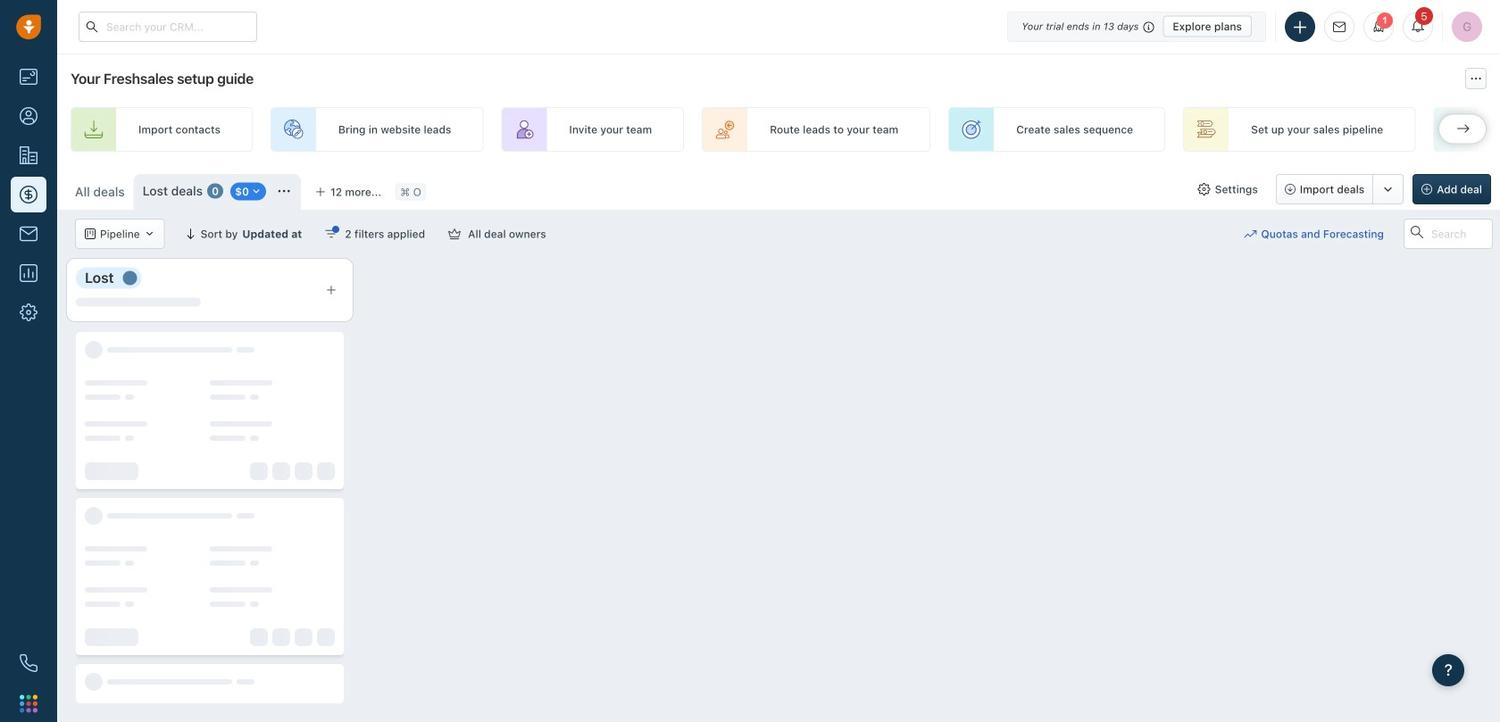 Task type: locate. For each thing, give the bounding box(es) containing it.
container_wx8msf4aqz5i3rn1 image
[[278, 185, 290, 197]]

group
[[1276, 174, 1404, 204]]

container_wx8msf4aqz5i3rn1 image
[[1198, 183, 1210, 196], [251, 186, 262, 197], [325, 228, 338, 240], [448, 228, 461, 240], [1244, 228, 1257, 240], [85, 229, 96, 239], [144, 229, 155, 239]]

phone image
[[20, 654, 38, 672]]



Task type: describe. For each thing, give the bounding box(es) containing it.
phone element
[[11, 646, 46, 681]]

freshworks switcher image
[[20, 695, 38, 713]]

send email image
[[1333, 21, 1346, 33]]

Search your CRM... text field
[[79, 12, 257, 42]]

Search field
[[1404, 219, 1493, 249]]



Task type: vqa. For each thing, say whether or not it's contained in the screenshot.
dialog
no



